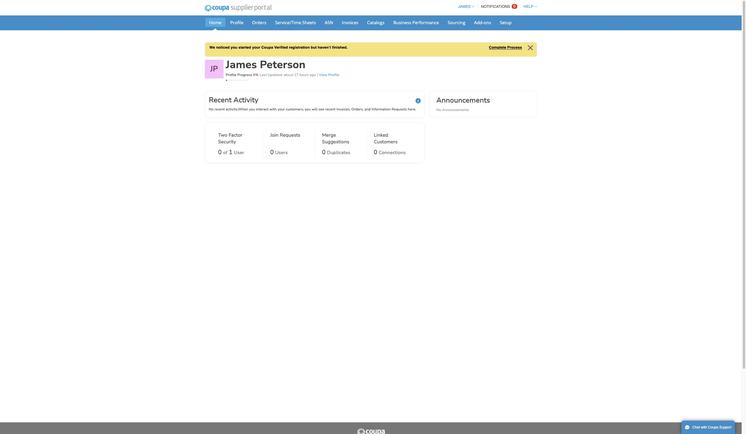 Task type: vqa. For each thing, say whether or not it's contained in the screenshot.
the top Requests
yes



Task type: locate. For each thing, give the bounding box(es) containing it.
your right started
[[252, 45, 260, 50]]

requests
[[392, 107, 407, 112], [280, 132, 300, 138]]

no
[[209, 107, 214, 112], [436, 108, 441, 112]]

asn link
[[321, 18, 337, 27]]

but
[[311, 45, 317, 50]]

navigation
[[455, 1, 537, 12]]

linked customers
[[374, 132, 398, 145]]

help link
[[521, 4, 537, 9]]

coupa inside 'button'
[[708, 425, 718, 430]]

2 horizontal spatial you
[[305, 107, 311, 112]]

james inside navigation
[[458, 4, 471, 9]]

announcements inside announcements no announcements
[[442, 108, 469, 112]]

0 inside notifications 0
[[513, 4, 516, 8]]

0 duplicates
[[322, 148, 350, 156]]

1 vertical spatial your
[[278, 107, 285, 112]]

1 vertical spatial james
[[226, 58, 257, 72]]

announcements no announcements
[[436, 96, 490, 112]]

1 horizontal spatial you
[[249, 107, 255, 112]]

1
[[229, 148, 232, 156]]

0 left help on the top right of the page
[[513, 4, 516, 8]]

recent down recent
[[214, 107, 225, 112]]

james up the sourcing 'link'
[[458, 4, 471, 9]]

no down recent
[[209, 107, 214, 112]]

requests right join on the left
[[280, 132, 300, 138]]

2 recent from the left
[[325, 107, 335, 112]]

ons
[[484, 20, 491, 25]]

you right when
[[249, 107, 255, 112]]

with right chat
[[701, 425, 707, 430]]

1 horizontal spatial with
[[701, 425, 707, 430]]

chat with coupa support
[[692, 425, 732, 430]]

asn
[[325, 20, 333, 25]]

service/time sheets link
[[271, 18, 320, 27]]

james inside james peterson profile progress 6% last updated: about 17 hours ago | view profile
[[226, 58, 257, 72]]

we noticed you started your coupa verified registration but haven't finished.
[[209, 45, 348, 50]]

0 horizontal spatial coupa supplier portal image
[[200, 1, 275, 15]]

setup link
[[496, 18, 515, 27]]

1 horizontal spatial no
[[436, 108, 441, 112]]

james link
[[455, 4, 474, 9]]

duplicates
[[327, 150, 350, 156]]

setup
[[500, 20, 512, 25]]

james for james peterson profile progress 6% last updated: about 17 hours ago | view profile
[[226, 58, 257, 72]]

complete process
[[489, 45, 522, 50]]

jp
[[210, 64, 218, 74]]

users
[[275, 150, 288, 156]]

0 vertical spatial james
[[458, 4, 471, 9]]

james up progress
[[226, 58, 257, 72]]

business performance link
[[389, 18, 443, 27]]

invoices
[[342, 20, 358, 25]]

0 left the of
[[218, 148, 222, 156]]

0 for 0 duplicates
[[322, 148, 326, 156]]

coupa
[[261, 45, 273, 50], [708, 425, 718, 430]]

0 left duplicates
[[322, 148, 326, 156]]

1 horizontal spatial james
[[458, 4, 471, 9]]

1 horizontal spatial coupa supplier portal image
[[356, 428, 385, 434]]

coupa left support
[[708, 425, 718, 430]]

user
[[234, 150, 244, 156]]

orders link
[[248, 18, 270, 27]]

profile
[[230, 20, 243, 25], [226, 73, 236, 77], [328, 73, 339, 77]]

and
[[364, 107, 371, 112]]

17
[[294, 73, 298, 77]]

0
[[513, 4, 516, 8], [218, 148, 222, 156], [270, 148, 274, 156], [322, 148, 326, 156], [374, 148, 377, 156]]

james
[[458, 4, 471, 9], [226, 58, 257, 72]]

sourcing link
[[444, 18, 469, 27]]

1 horizontal spatial requests
[[392, 107, 407, 112]]

0 horizontal spatial no
[[209, 107, 214, 112]]

1 horizontal spatial coupa
[[708, 425, 718, 430]]

0 horizontal spatial requests
[[280, 132, 300, 138]]

you
[[231, 45, 237, 50], [249, 107, 255, 112], [305, 107, 311, 112]]

activity.
[[226, 107, 238, 112]]

business
[[393, 20, 411, 25]]

orders
[[252, 20, 266, 25]]

0 horizontal spatial recent
[[214, 107, 225, 112]]

coupa supplier portal image
[[200, 1, 275, 15], [356, 428, 385, 434]]

requests left here.
[[392, 107, 407, 112]]

0 horizontal spatial coupa
[[261, 45, 273, 50]]

no right here.
[[436, 108, 441, 112]]

profile right home link
[[230, 20, 243, 25]]

1 vertical spatial announcements
[[442, 108, 469, 112]]

linked customers link
[[374, 132, 411, 147]]

with
[[269, 107, 277, 112], [701, 425, 707, 430]]

invoices link
[[338, 18, 362, 27]]

finished.
[[332, 45, 348, 50]]

notifications 0
[[481, 4, 516, 9]]

join requests link
[[270, 132, 300, 147]]

1 horizontal spatial recent
[[325, 107, 335, 112]]

home
[[209, 20, 221, 25]]

jp image
[[205, 60, 223, 78]]

0 vertical spatial coupa supplier portal image
[[200, 1, 275, 15]]

0 vertical spatial your
[[252, 45, 260, 50]]

no recent activity. when you interact with your customers, you will see recent invoices, orders, and information requests here.
[[209, 107, 416, 112]]

profile left progress
[[226, 73, 236, 77]]

0 down customers on the right of the page
[[374, 148, 377, 156]]

0 vertical spatial with
[[269, 107, 277, 112]]

activity
[[233, 95, 258, 105]]

1 vertical spatial coupa
[[708, 425, 718, 430]]

add-ons link
[[470, 18, 495, 27]]

profile inside profile link
[[230, 20, 243, 25]]

0 horizontal spatial james
[[226, 58, 257, 72]]

you left will
[[305, 107, 311, 112]]

additional information image
[[415, 98, 421, 103]]

announcements
[[436, 96, 490, 105], [442, 108, 469, 112]]

noticed
[[216, 45, 230, 50]]

recent right see
[[325, 107, 335, 112]]

verified
[[274, 45, 288, 50]]

two factor security link
[[218, 132, 256, 147]]

1 horizontal spatial your
[[278, 107, 285, 112]]

help
[[524, 4, 533, 9]]

your
[[252, 45, 260, 50], [278, 107, 285, 112]]

close image
[[528, 45, 533, 50]]

your left 'customers,'
[[278, 107, 285, 112]]

recent
[[214, 107, 225, 112], [325, 107, 335, 112]]

1 vertical spatial coupa supplier portal image
[[356, 428, 385, 434]]

you left started
[[231, 45, 237, 50]]

support
[[719, 425, 732, 430]]

0 left users
[[270, 148, 274, 156]]

coupa left verified
[[261, 45, 273, 50]]

no inside announcements no announcements
[[436, 108, 441, 112]]

1 vertical spatial with
[[701, 425, 707, 430]]

james peterson profile progress 6% last updated: about 17 hours ago | view profile
[[226, 58, 339, 77]]

two factor security
[[218, 132, 242, 145]]

with right interact
[[269, 107, 277, 112]]

0 vertical spatial coupa
[[261, 45, 273, 50]]

information
[[372, 107, 391, 112]]

started
[[238, 45, 251, 50]]

orders,
[[351, 107, 364, 112]]

will
[[312, 107, 318, 112]]

0 for 0 users
[[270, 148, 274, 156]]



Task type: describe. For each thing, give the bounding box(es) containing it.
0 horizontal spatial your
[[252, 45, 260, 50]]

last
[[260, 73, 267, 77]]

catalogs
[[367, 20, 385, 25]]

sourcing
[[448, 20, 465, 25]]

merge suggestions link
[[322, 132, 360, 147]]

view profile link
[[319, 73, 339, 77]]

sheets
[[302, 20, 316, 25]]

two
[[218, 132, 227, 138]]

when
[[238, 107, 248, 112]]

0 of 1 user
[[218, 148, 244, 156]]

1 recent from the left
[[214, 107, 225, 112]]

profile right view
[[328, 73, 339, 77]]

customers
[[374, 139, 398, 145]]

0 users
[[270, 148, 288, 156]]

recent activity
[[209, 95, 258, 105]]

we
[[209, 45, 215, 50]]

of
[[223, 150, 227, 156]]

complete
[[489, 45, 506, 50]]

security
[[218, 139, 236, 145]]

chat with coupa support button
[[681, 421, 735, 434]]

customers,
[[286, 107, 304, 112]]

merge suggestions
[[322, 132, 349, 145]]

navigation containing notifications 0
[[455, 1, 537, 12]]

service/time
[[275, 20, 301, 25]]

service/time sheets
[[275, 20, 316, 25]]

progress
[[237, 73, 252, 77]]

linked
[[374, 132, 388, 138]]

chat
[[692, 425, 700, 430]]

process
[[507, 45, 522, 50]]

catalogs link
[[363, 18, 388, 27]]

recent
[[209, 95, 232, 105]]

see
[[319, 107, 324, 112]]

ago
[[310, 73, 316, 77]]

peterson
[[260, 58, 305, 72]]

registration
[[289, 45, 310, 50]]

0 connections
[[374, 148, 406, 156]]

0 horizontal spatial with
[[269, 107, 277, 112]]

0 horizontal spatial you
[[231, 45, 237, 50]]

|
[[317, 73, 318, 77]]

0 for 0 of 1 user
[[218, 148, 222, 156]]

connections
[[379, 150, 406, 156]]

notifications
[[481, 4, 510, 9]]

james for james
[[458, 4, 471, 9]]

interact
[[256, 107, 268, 112]]

invoices,
[[336, 107, 350, 112]]

suggestions
[[322, 139, 349, 145]]

business performance
[[393, 20, 439, 25]]

here.
[[408, 107, 416, 112]]

add-
[[474, 20, 484, 25]]

performance
[[412, 20, 439, 25]]

6%
[[253, 73, 259, 77]]

1 vertical spatial requests
[[280, 132, 300, 138]]

0 for 0 connections
[[374, 148, 377, 156]]

0 vertical spatial requests
[[392, 107, 407, 112]]

updated:
[[268, 73, 283, 77]]

profile link
[[226, 18, 247, 27]]

about
[[284, 73, 293, 77]]

join requests
[[270, 132, 300, 138]]

view
[[319, 73, 327, 77]]

hours
[[299, 73, 309, 77]]

with inside chat with coupa support 'button'
[[701, 425, 707, 430]]

merge
[[322, 132, 336, 138]]

add-ons
[[474, 20, 491, 25]]

0 vertical spatial announcements
[[436, 96, 490, 105]]

join
[[270, 132, 279, 138]]

factor
[[229, 132, 242, 138]]

home link
[[205, 18, 225, 27]]

haven't
[[318, 45, 331, 50]]



